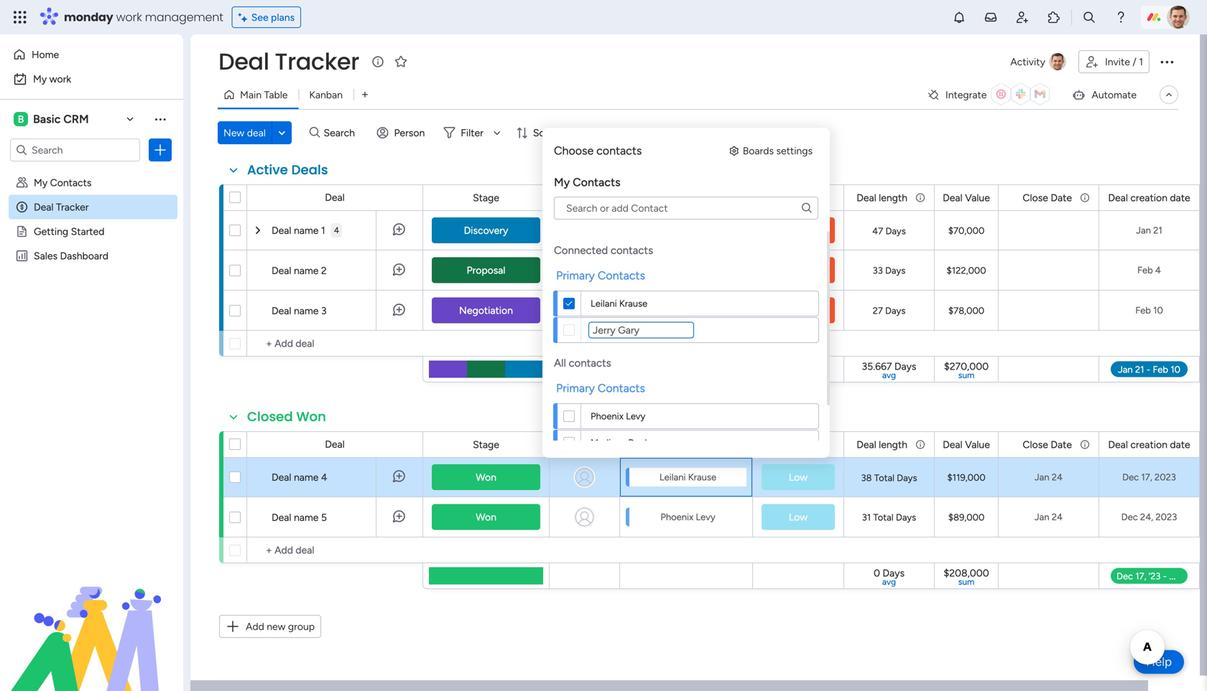 Task type: describe. For each thing, give the bounding box(es) containing it.
person button
[[371, 121, 433, 144]]

1 primary contacts from the top
[[556, 269, 645, 283]]

terry turtle image
[[1167, 6, 1190, 29]]

24,
[[1140, 512, 1153, 523]]

4 button
[[331, 211, 342, 251]]

kanban
[[309, 89, 343, 101]]

integrate button
[[921, 80, 1060, 110]]

work for my
[[49, 73, 71, 85]]

see plans
[[251, 11, 295, 23]]

v2 search image
[[310, 125, 320, 141]]

connected contacts
[[554, 244, 653, 257]]

47 days
[[872, 226, 906, 237]]

dec for dec 24, 2023
[[1121, 512, 1138, 523]]

doyle
[[628, 438, 652, 449]]

5
[[321, 512, 327, 524]]

my inside option
[[33, 73, 47, 85]]

33
[[873, 265, 883, 277]]

activity
[[1010, 56, 1045, 68]]

filter button
[[438, 121, 506, 144]]

add new group button
[[219, 616, 321, 639]]

closed
[[247, 408, 293, 426]]

boards
[[743, 145, 774, 157]]

deal value for second deal value field from the bottom of the page
[[943, 192, 990, 204]]

help button
[[1134, 651, 1184, 675]]

monday
[[64, 9, 113, 25]]

2 deal creation date from the top
[[1108, 439, 1190, 451]]

invite / 1 button
[[1079, 50, 1150, 73]]

lottie animation image
[[0, 547, 183, 692]]

1 deal creation date from the top
[[1108, 192, 1190, 204]]

table
[[264, 89, 288, 101]]

madison doyle
[[591, 438, 652, 449]]

lottie animation element
[[0, 547, 183, 692]]

search image
[[802, 203, 812, 214]]

days for 0
[[883, 568, 905, 580]]

getting
[[34, 226, 68, 238]]

2 vertical spatial won
[[476, 512, 496, 524]]

Priority field
[[779, 190, 818, 206]]

1 deal length field from the top
[[853, 190, 911, 206]]

choose
[[554, 144, 594, 158]]

27 days
[[873, 305, 906, 317]]

column information image for first deal length field from the bottom
[[915, 439, 926, 451]]

select product image
[[13, 10, 27, 24]]

dec 24, 2023
[[1121, 512, 1177, 523]]

0 vertical spatial options image
[[1158, 53, 1176, 70]]

home option
[[9, 43, 175, 66]]

add new group
[[246, 621, 315, 633]]

work for monday
[[116, 9, 142, 25]]

feb 4
[[1137, 265, 1161, 276]]

2 24 from the top
[[1052, 512, 1063, 523]]

update feed image
[[984, 10, 998, 24]]

high
[[788, 305, 809, 317]]

my work link
[[9, 68, 175, 91]]

days for 33
[[885, 265, 906, 277]]

2 vertical spatial jan
[[1035, 512, 1049, 523]]

close for won
[[1023, 439, 1048, 451]]

getting started
[[34, 226, 104, 238]]

group
[[288, 621, 315, 633]]

+ Add contact field
[[588, 322, 694, 339]]

deal name 5
[[272, 512, 327, 524]]

value for second deal value field from the bottom of the page
[[965, 192, 990, 204]]

2 creation from the top
[[1131, 439, 1168, 451]]

days for 27
[[885, 305, 906, 317]]

won inside field
[[296, 408, 326, 426]]

value for 2nd deal value field
[[965, 439, 990, 451]]

home link
[[9, 43, 175, 66]]

name for 1
[[294, 225, 319, 237]]

stage field for closed won
[[469, 437, 503, 453]]

avg for 0
[[882, 577, 896, 588]]

1 for deal name 1
[[321, 225, 325, 237]]

1 vertical spatial options image
[[153, 143, 167, 157]]

2 date from the top
[[1170, 439, 1190, 451]]

show board description image
[[369, 55, 387, 69]]

monday marketplace image
[[1047, 10, 1061, 24]]

1 primary from the top
[[556, 269, 595, 283]]

boards settings button
[[723, 139, 818, 162]]

list box containing my contacts
[[0, 168, 183, 462]]

1 for invite / 1
[[1139, 56, 1143, 68]]

0 horizontal spatial my contacts
[[34, 177, 92, 189]]

17,
[[1141, 472, 1152, 484]]

Contacts field
[[662, 190, 711, 206]]

days right 38
[[897, 473, 917, 484]]

Deal Tracker field
[[215, 46, 363, 78]]

0
[[874, 568, 880, 580]]

$208,000
[[944, 568, 989, 580]]

add view image
[[362, 90, 368, 100]]

activity button
[[1005, 50, 1073, 73]]

name for 3
[[294, 305, 319, 317]]

new
[[267, 621, 286, 633]]

$122,000
[[947, 265, 986, 277]]

days for 47
[[886, 226, 906, 237]]

sort
[[533, 127, 552, 139]]

dec for dec 17, 2023
[[1122, 472, 1139, 484]]

+ Add deal text field
[[254, 543, 416, 560]]

phoenix inside list box
[[591, 411, 624, 423]]

sum for $208,000
[[958, 577, 975, 588]]

stage field for active deals
[[469, 190, 503, 206]]

0 days avg
[[874, 568, 905, 588]]

search everything image
[[1082, 10, 1097, 24]]

2023 for dec 24, 2023
[[1156, 512, 1177, 523]]

madison
[[591, 438, 626, 449]]

new deal button
[[218, 121, 271, 144]]

Active Deals field
[[244, 161, 332, 180]]

started
[[71, 226, 104, 238]]

person
[[394, 127, 425, 139]]

see plans button
[[232, 6, 301, 28]]

Search in workspace field
[[30, 142, 120, 158]]

total for 38
[[874, 473, 895, 484]]

2 primary from the top
[[556, 382, 595, 396]]

owner for 1st the owner field
[[569, 192, 600, 204]]

/
[[1133, 56, 1137, 68]]

1 owner field from the top
[[566, 190, 603, 206]]

boards settings
[[743, 145, 813, 157]]

2 horizontal spatial 4
[[1155, 265, 1161, 276]]

31 total days
[[862, 512, 916, 524]]

active
[[247, 161, 288, 179]]

contacts for all contacts
[[569, 357, 611, 370]]

27
[[873, 305, 883, 317]]

filter
[[461, 127, 483, 139]]

deal length for first deal length field from the top
[[857, 192, 908, 204]]

help image
[[1114, 10, 1128, 24]]

4 inside "button"
[[334, 225, 339, 236]]

jan 21
[[1136, 225, 1162, 236]]

feb for feb 4
[[1137, 265, 1153, 276]]

settings
[[776, 145, 813, 157]]

list box containing primary contacts
[[543, 231, 830, 484]]

deal
[[247, 127, 266, 139]]

see
[[251, 11, 268, 23]]

workspace options image
[[153, 112, 167, 126]]

name for 5
[[294, 512, 319, 524]]

deal name 2
[[272, 265, 327, 277]]

1 horizontal spatial my contacts
[[554, 176, 621, 189]]

public board image
[[15, 225, 29, 239]]

2023 for dec 17, 2023
[[1155, 472, 1176, 484]]

sort button
[[510, 121, 561, 144]]

0 vertical spatial jan
[[1136, 225, 1151, 236]]

feb 10
[[1135, 305, 1163, 317]]

35.667 days avg
[[862, 361, 916, 381]]

Closed Won field
[[244, 408, 330, 427]]

Search field
[[320, 123, 363, 143]]

sales
[[34, 250, 57, 262]]

my work option
[[9, 68, 175, 91]]

3
[[321, 305, 327, 317]]

$70,000
[[948, 225, 985, 237]]

2 owner field from the top
[[566, 437, 603, 453]]

close date field for active deals
[[1019, 190, 1076, 206]]

1 deal value field from the top
[[939, 190, 994, 206]]

1 24 from the top
[[1052, 472, 1063, 484]]

my inside list box
[[34, 177, 48, 189]]

crm
[[63, 112, 89, 126]]

days right 31
[[896, 512, 916, 524]]

1 vertical spatial won
[[476, 472, 496, 484]]

my work
[[33, 73, 71, 85]]

automate
[[1092, 89, 1137, 101]]

length for first deal length field from the top
[[879, 192, 908, 204]]

$78,000
[[948, 305, 984, 317]]

$208,000 sum
[[944, 568, 989, 588]]

hide
[[588, 127, 609, 139]]

close date field for closed won
[[1019, 437, 1076, 453]]

home
[[32, 49, 59, 61]]

2 vertical spatial 4
[[321, 472, 327, 484]]

kanban button
[[299, 83, 353, 106]]

contacts for choose contacts
[[597, 144, 642, 158]]



Task type: locate. For each thing, give the bounding box(es) containing it.
1 sum from the top
[[958, 370, 975, 381]]

contacts for connected contacts
[[611, 244, 653, 257]]

contacts right connected
[[611, 244, 653, 257]]

1 low from the top
[[789, 472, 808, 484]]

deal creation date field up dec 17, 2023
[[1105, 437, 1194, 453]]

management
[[145, 9, 223, 25]]

1 owner from the top
[[569, 192, 600, 204]]

Close Date field
[[1019, 190, 1076, 206], [1019, 437, 1076, 453]]

1 vertical spatial primary contacts
[[556, 382, 645, 396]]

0 vertical spatial deal tracker
[[218, 46, 359, 78]]

workspace selection element
[[14, 111, 91, 128]]

work down home
[[49, 73, 71, 85]]

notifications image
[[952, 10, 966, 24]]

option
[[0, 170, 183, 173]]

1 avg from the top
[[882, 370, 896, 381]]

1 vertical spatial contacts
[[611, 244, 653, 257]]

1 vertical spatial sum
[[958, 577, 975, 588]]

1 vertical spatial deal value field
[[939, 437, 994, 453]]

length
[[879, 192, 908, 204], [879, 439, 908, 451]]

None field
[[779, 437, 818, 453]]

1 creation from the top
[[1131, 192, 1168, 204]]

proposal
[[467, 264, 506, 277]]

1 vertical spatial 4
[[1155, 265, 1161, 276]]

1 vertical spatial phoenix
[[661, 512, 694, 523]]

primary down connected
[[556, 269, 595, 283]]

0 horizontal spatial 4
[[321, 472, 327, 484]]

deal creation date up the jan 21
[[1108, 192, 1190, 204]]

47
[[872, 226, 883, 237]]

sum down $89,000
[[958, 577, 975, 588]]

basic crm
[[33, 112, 89, 126]]

1 vertical spatial feb
[[1135, 305, 1151, 317]]

new
[[223, 127, 244, 139]]

2 deal length from the top
[[857, 439, 908, 451]]

1 left 4 "button"
[[321, 225, 325, 237]]

deal creation date field up the jan 21
[[1105, 190, 1194, 206]]

date for deals
[[1051, 192, 1072, 204]]

1 vertical spatial length
[[879, 439, 908, 451]]

2 length from the top
[[879, 439, 908, 451]]

collapse board header image
[[1163, 89, 1175, 101]]

close date for closed won
[[1023, 439, 1072, 451]]

1 value from the top
[[965, 192, 990, 204]]

days inside 35.667 days avg
[[895, 361, 916, 373]]

days right 35.667
[[895, 361, 916, 373]]

2 close date field from the top
[[1019, 437, 1076, 453]]

help
[[1146, 655, 1172, 670]]

0 vertical spatial deal creation date
[[1108, 192, 1190, 204]]

my
[[33, 73, 47, 85], [554, 176, 570, 189], [34, 177, 48, 189]]

my down search in workspace field
[[34, 177, 48, 189]]

2 deal creation date field from the top
[[1105, 437, 1194, 453]]

primary contacts down all contacts
[[556, 382, 645, 396]]

angle down image
[[278, 128, 285, 138]]

1 horizontal spatial tracker
[[275, 46, 359, 78]]

name left the 3
[[294, 305, 319, 317]]

33 days
[[873, 265, 906, 277]]

2 sum from the top
[[958, 577, 975, 588]]

0 vertical spatial feb
[[1137, 265, 1153, 276]]

Owner field
[[566, 190, 603, 206], [566, 437, 603, 453]]

feb for feb 10
[[1135, 305, 1151, 317]]

0 vertical spatial work
[[116, 9, 142, 25]]

low left 38
[[789, 472, 808, 484]]

value
[[965, 192, 990, 204], [965, 439, 990, 451]]

1 date from the top
[[1051, 192, 1072, 204]]

2 owner from the top
[[569, 439, 600, 451]]

0 vertical spatial 2023
[[1155, 472, 1176, 484]]

0 vertical spatial dec
[[1122, 472, 1139, 484]]

2 close date from the top
[[1023, 439, 1072, 451]]

1 vertical spatial tracker
[[56, 201, 89, 213]]

2 vertical spatial contacts
[[569, 357, 611, 370]]

0 vertical spatial avg
[[882, 370, 896, 381]]

deal tracker up getting started
[[34, 201, 89, 213]]

feb left 10
[[1135, 305, 1151, 317]]

4 up 5
[[321, 472, 327, 484]]

add to favorites image
[[394, 54, 408, 69]]

invite members image
[[1015, 10, 1030, 24]]

2 primary contacts from the top
[[556, 382, 645, 396]]

2 date from the top
[[1051, 439, 1072, 451]]

0 vertical spatial won
[[296, 408, 326, 426]]

stage for deals
[[473, 192, 499, 204]]

total for 31
[[873, 512, 894, 524]]

1 vertical spatial date
[[1170, 439, 1190, 451]]

2 column information image from the left
[[1079, 192, 1091, 204]]

value up $119,000
[[965, 439, 990, 451]]

$119,000
[[947, 472, 986, 484]]

1 vertical spatial phoenix levy
[[661, 512, 715, 523]]

column information image
[[915, 192, 926, 204], [915, 439, 926, 451], [1079, 439, 1091, 451]]

1 vertical spatial avg
[[882, 577, 896, 588]]

feb
[[1137, 265, 1153, 276], [1135, 305, 1151, 317]]

1 horizontal spatial 1
[[1139, 56, 1143, 68]]

1 vertical spatial close
[[1023, 439, 1048, 451]]

1 length from the top
[[879, 192, 908, 204]]

Deal creation date field
[[1105, 190, 1194, 206], [1105, 437, 1194, 453]]

avg inside 0 days avg
[[882, 577, 896, 588]]

close for deals
[[1023, 192, 1048, 204]]

4 right deal name 1
[[334, 225, 339, 236]]

options image
[[1158, 53, 1176, 70], [153, 143, 167, 157]]

3 name from the top
[[294, 305, 319, 317]]

1 vertical spatial close date
[[1023, 439, 1072, 451]]

options image right /
[[1158, 53, 1176, 70]]

column information image for first deal length field from the top
[[915, 192, 926, 204]]

1 vertical spatial 24
[[1052, 512, 1063, 523]]

1 horizontal spatial levy
[[696, 512, 715, 523]]

days inside 0 days avg
[[883, 568, 905, 580]]

days right '0'
[[883, 568, 905, 580]]

value up $70,000
[[965, 192, 990, 204]]

sales dashboard
[[34, 250, 108, 262]]

Deal Value field
[[939, 190, 994, 206], [939, 437, 994, 453]]

deal creation date
[[1108, 192, 1190, 204], [1108, 439, 1190, 451]]

0 vertical spatial levy
[[626, 411, 646, 423]]

date for won
[[1051, 439, 1072, 451]]

name for 4
[[294, 472, 319, 484]]

deal value
[[943, 192, 990, 204], [943, 439, 990, 451]]

1 vertical spatial creation
[[1131, 439, 1168, 451]]

2 name from the top
[[294, 265, 319, 277]]

name left 4 "button"
[[294, 225, 319, 237]]

1 jan 24 from the top
[[1035, 472, 1063, 484]]

1 close date field from the top
[[1019, 190, 1076, 206]]

1 date from the top
[[1170, 192, 1190, 204]]

1 vertical spatial work
[[49, 73, 71, 85]]

0 horizontal spatial 1
[[321, 225, 325, 237]]

sum
[[958, 370, 975, 381], [958, 577, 975, 588]]

0 vertical spatial jan 24
[[1035, 472, 1063, 484]]

10
[[1153, 305, 1163, 317]]

owner field down choose
[[566, 190, 603, 206]]

2 stage from the top
[[473, 439, 499, 451]]

2 deal length field from the top
[[853, 437, 911, 453]]

main
[[240, 89, 262, 101]]

connected
[[554, 244, 608, 257]]

name up deal name 5
[[294, 472, 319, 484]]

total right 38
[[874, 473, 895, 484]]

work right monday
[[116, 9, 142, 25]]

1 vertical spatial primary
[[556, 382, 595, 396]]

my down choose
[[554, 176, 570, 189]]

deal creation date up dec 17, 2023
[[1108, 439, 1190, 451]]

1 name from the top
[[294, 225, 319, 237]]

1 stage field from the top
[[469, 190, 503, 206]]

length for first deal length field from the bottom
[[879, 439, 908, 451]]

all contacts
[[554, 357, 611, 370]]

length up 47 days at the top of the page
[[879, 192, 908, 204]]

deal
[[218, 46, 269, 78], [325, 191, 345, 204], [857, 192, 876, 204], [943, 192, 963, 204], [1108, 192, 1128, 204], [34, 201, 54, 213], [272, 225, 291, 237], [272, 265, 291, 277], [272, 305, 291, 317], [325, 439, 345, 451], [857, 439, 876, 451], [943, 439, 963, 451], [1108, 439, 1128, 451], [272, 472, 291, 484], [272, 512, 291, 524]]

deal length
[[857, 192, 908, 204], [857, 439, 908, 451]]

0 vertical spatial phoenix levy
[[591, 411, 646, 423]]

deal name 3
[[272, 305, 327, 317]]

dec 17, 2023
[[1122, 472, 1176, 484]]

0 horizontal spatial deal tracker
[[34, 201, 89, 213]]

1 vertical spatial deal creation date field
[[1105, 437, 1194, 453]]

2023
[[1155, 472, 1176, 484], [1156, 512, 1177, 523]]

1 vertical spatial date
[[1051, 439, 1072, 451]]

0 vertical spatial primary
[[556, 269, 595, 283]]

Stage field
[[469, 190, 503, 206], [469, 437, 503, 453]]

4
[[334, 225, 339, 236], [1155, 265, 1161, 276], [321, 472, 327, 484]]

1 vertical spatial levy
[[696, 512, 715, 523]]

38 total days
[[861, 473, 917, 484]]

38
[[861, 473, 872, 484]]

days right 47
[[886, 226, 906, 237]]

sum inside '$208,000 sum'
[[958, 577, 975, 588]]

4 down 21
[[1155, 265, 1161, 276]]

discovery
[[464, 225, 508, 237]]

1 vertical spatial 1
[[321, 225, 325, 237]]

list box
[[0, 168, 183, 462], [543, 231, 830, 484]]

0 vertical spatial deal length field
[[853, 190, 911, 206]]

stage for won
[[473, 439, 499, 451]]

2 deal value field from the top
[[939, 437, 994, 453]]

public dashboard image
[[15, 249, 29, 263]]

1 vertical spatial deal tracker
[[34, 201, 89, 213]]

creation
[[1131, 192, 1168, 204], [1131, 439, 1168, 451]]

1 vertical spatial jan 24
[[1035, 512, 1063, 523]]

days for 35.667
[[895, 361, 916, 373]]

jan
[[1136, 225, 1151, 236], [1035, 472, 1049, 484], [1035, 512, 1049, 523]]

0 vertical spatial phoenix
[[591, 411, 624, 423]]

primary contacts
[[556, 269, 645, 283], [556, 382, 645, 396]]

tracker up getting started
[[56, 201, 89, 213]]

0 vertical spatial sum
[[958, 370, 975, 381]]

owner for second the owner field from the top
[[569, 439, 600, 451]]

$270,000
[[944, 361, 989, 373]]

hide button
[[565, 121, 618, 144]]

contacts right all
[[569, 357, 611, 370]]

4 name from the top
[[294, 472, 319, 484]]

plans
[[271, 11, 295, 23]]

deal length field up 47
[[853, 190, 911, 206]]

dec left '24,'
[[1121, 512, 1138, 523]]

1 deal length from the top
[[857, 192, 908, 204]]

+ Add deal text field
[[254, 336, 416, 353]]

2 stage field from the top
[[469, 437, 503, 453]]

1 close date from the top
[[1023, 192, 1072, 204]]

dashboard
[[60, 250, 108, 262]]

1 close from the top
[[1023, 192, 1048, 204]]

1 vertical spatial dec
[[1121, 512, 1138, 523]]

0 vertical spatial deal creation date field
[[1105, 190, 1194, 206]]

total
[[874, 473, 895, 484], [873, 512, 894, 524]]

deal length field up 38 total days
[[853, 437, 911, 453]]

work
[[116, 9, 142, 25], [49, 73, 71, 85]]

2
[[321, 265, 327, 277]]

menu image
[[627, 126, 641, 140]]

contacts down menu icon
[[597, 144, 642, 158]]

deal length up 38 total days
[[857, 439, 908, 451]]

0 horizontal spatial work
[[49, 73, 71, 85]]

avg right '0'
[[882, 577, 896, 588]]

name for 2
[[294, 265, 319, 277]]

1 inside button
[[1139, 56, 1143, 68]]

feb down the jan 21
[[1137, 265, 1153, 276]]

0 vertical spatial stage
[[473, 192, 499, 204]]

0 vertical spatial primary contacts
[[556, 269, 645, 283]]

0 horizontal spatial list box
[[0, 168, 183, 462]]

main table button
[[218, 83, 299, 106]]

contacts
[[597, 144, 642, 158], [611, 244, 653, 257], [569, 357, 611, 370]]

Search or add Contact search field
[[554, 197, 818, 220]]

avg inside 35.667 days avg
[[882, 370, 896, 381]]

active deals
[[247, 161, 328, 179]]

deal value for 2nd deal value field
[[943, 439, 990, 451]]

1 vertical spatial deal value
[[943, 439, 990, 451]]

0 vertical spatial close date field
[[1019, 190, 1076, 206]]

0 vertical spatial date
[[1170, 192, 1190, 204]]

0 vertical spatial close
[[1023, 192, 1048, 204]]

0 vertical spatial deal length
[[857, 192, 908, 204]]

1 column information image from the left
[[733, 192, 744, 204]]

0 vertical spatial 1
[[1139, 56, 1143, 68]]

2 deal value from the top
[[943, 439, 990, 451]]

0 vertical spatial owner
[[569, 192, 600, 204]]

total right 31
[[873, 512, 894, 524]]

length up 38 total days
[[879, 439, 908, 451]]

deal value field up $119,000
[[939, 437, 994, 453]]

0 vertical spatial deal value field
[[939, 190, 994, 206]]

$89,000
[[948, 512, 985, 524]]

workspace image
[[14, 111, 28, 127]]

phoenix levy
[[591, 411, 646, 423], [661, 512, 715, 523]]

0 horizontal spatial phoenix levy
[[591, 411, 646, 423]]

None search field
[[554, 197, 818, 220]]

1 vertical spatial low
[[789, 512, 808, 524]]

0 vertical spatial date
[[1051, 192, 1072, 204]]

21
[[1153, 225, 1162, 236]]

sum inside $270,000 sum
[[958, 370, 975, 381]]

krause
[[619, 298, 648, 310], [688, 305, 716, 317], [688, 472, 716, 484]]

my contacts down search in workspace field
[[34, 177, 92, 189]]

deal value up $70,000
[[943, 192, 990, 204]]

contacts inside 'field'
[[665, 192, 707, 204]]

avg for 35.667
[[882, 370, 896, 381]]

1 vertical spatial deal creation date
[[1108, 439, 1190, 451]]

primary contacts down connected contacts
[[556, 269, 645, 283]]

owner field left the doyle
[[566, 437, 603, 453]]

1 horizontal spatial deal tracker
[[218, 46, 359, 78]]

1 vertical spatial total
[[873, 512, 894, 524]]

won
[[296, 408, 326, 426], [476, 472, 496, 484], [476, 512, 496, 524]]

low left 31
[[789, 512, 808, 524]]

1 deal value from the top
[[943, 192, 990, 204]]

automate button
[[1066, 83, 1142, 106]]

deal length up 47
[[857, 192, 908, 204]]

1 vertical spatial close date field
[[1019, 437, 1076, 453]]

1 vertical spatial jan
[[1035, 472, 1049, 484]]

Deal length field
[[853, 190, 911, 206], [853, 437, 911, 453]]

1 horizontal spatial work
[[116, 9, 142, 25]]

0 horizontal spatial options image
[[153, 143, 167, 157]]

0 horizontal spatial levy
[[626, 411, 646, 423]]

deal tracker
[[218, 46, 359, 78], [34, 201, 89, 213]]

2 low from the top
[[789, 512, 808, 524]]

1 vertical spatial owner
[[569, 439, 600, 451]]

0 vertical spatial close date
[[1023, 192, 1072, 204]]

1 horizontal spatial phoenix levy
[[661, 512, 715, 523]]

2 avg from the top
[[882, 577, 896, 588]]

0 vertical spatial deal value
[[943, 192, 990, 204]]

0 vertical spatial contacts
[[597, 144, 642, 158]]

deal value up $119,000
[[943, 439, 990, 451]]

date
[[1170, 192, 1190, 204], [1170, 439, 1190, 451]]

35.667
[[862, 361, 892, 373]]

2023 right '24,'
[[1156, 512, 1177, 523]]

days right 27
[[885, 305, 906, 317]]

avg
[[882, 370, 896, 381], [882, 577, 896, 588]]

days right '33'
[[885, 265, 906, 277]]

deal tracker up table
[[218, 46, 359, 78]]

options image down workspace options icon
[[153, 143, 167, 157]]

1 vertical spatial owner field
[[566, 437, 603, 453]]

5 name from the top
[[294, 512, 319, 524]]

1 horizontal spatial 4
[[334, 225, 339, 236]]

deal name 4
[[272, 472, 327, 484]]

$270,000 sum
[[944, 361, 989, 381]]

31
[[862, 512, 871, 524]]

1 stage from the top
[[473, 192, 499, 204]]

name left 5
[[294, 512, 319, 524]]

1 horizontal spatial phoenix
[[661, 512, 694, 523]]

deal value field up $70,000
[[939, 190, 994, 206]]

column information image
[[733, 192, 744, 204], [1079, 192, 1091, 204]]

owner left the doyle
[[569, 439, 600, 451]]

1 horizontal spatial column information image
[[1079, 192, 1091, 204]]

1 vertical spatial value
[[965, 439, 990, 451]]

0 horizontal spatial tracker
[[56, 201, 89, 213]]

creation up dec 17, 2023
[[1131, 439, 1168, 451]]

1 vertical spatial deal length
[[857, 439, 908, 451]]

dec left 17, at right bottom
[[1122, 472, 1139, 484]]

sum for $270,000
[[958, 370, 975, 381]]

name left 2
[[294, 265, 319, 277]]

0 horizontal spatial phoenix
[[591, 411, 624, 423]]

priority
[[782, 192, 814, 204]]

primary down all contacts
[[556, 382, 595, 396]]

avg down 27 days
[[882, 370, 896, 381]]

low
[[789, 472, 808, 484], [789, 512, 808, 524]]

0 vertical spatial owner field
[[566, 190, 603, 206]]

leilani krause
[[591, 298, 648, 310], [660, 305, 716, 317], [660, 472, 716, 484]]

1 right /
[[1139, 56, 1143, 68]]

1 vertical spatial stage
[[473, 439, 499, 451]]

0 vertical spatial total
[[874, 473, 895, 484]]

deal name 1
[[272, 225, 325, 237]]

0 vertical spatial length
[[879, 192, 908, 204]]

2 jan 24 from the top
[[1035, 512, 1063, 523]]

2 close from the top
[[1023, 439, 1048, 451]]

monday work management
[[64, 9, 223, 25]]

integrate
[[946, 89, 987, 101]]

close date for active deals
[[1023, 192, 1072, 204]]

my contacts down choose contacts
[[554, 176, 621, 189]]

sum down $78,000
[[958, 370, 975, 381]]

0 vertical spatial 24
[[1052, 472, 1063, 484]]

deals
[[291, 161, 328, 179]]

2 value from the top
[[965, 439, 990, 451]]

0 horizontal spatial column information image
[[733, 192, 744, 204]]

new deal
[[223, 127, 266, 139]]

deal length for first deal length field from the bottom
[[857, 439, 908, 451]]

1
[[1139, 56, 1143, 68], [321, 225, 325, 237]]

0 vertical spatial creation
[[1131, 192, 1168, 204]]

primary
[[556, 269, 595, 283], [556, 382, 595, 396]]

my down home
[[33, 73, 47, 85]]

creation up the jan 21
[[1131, 192, 1168, 204]]

0 vertical spatial low
[[789, 472, 808, 484]]

work inside option
[[49, 73, 71, 85]]

tracker up the kanban button
[[275, 46, 359, 78]]

0 vertical spatial value
[[965, 192, 990, 204]]

close date
[[1023, 192, 1072, 204], [1023, 439, 1072, 451]]

2023 right 17, at right bottom
[[1155, 472, 1176, 484]]

arrow down image
[[488, 124, 506, 142]]

1 deal creation date field from the top
[[1105, 190, 1194, 206]]

1 vertical spatial stage field
[[469, 437, 503, 453]]

owner down choose
[[569, 192, 600, 204]]



Task type: vqa. For each thing, say whether or not it's contained in the screenshot.
the 1 image
no



